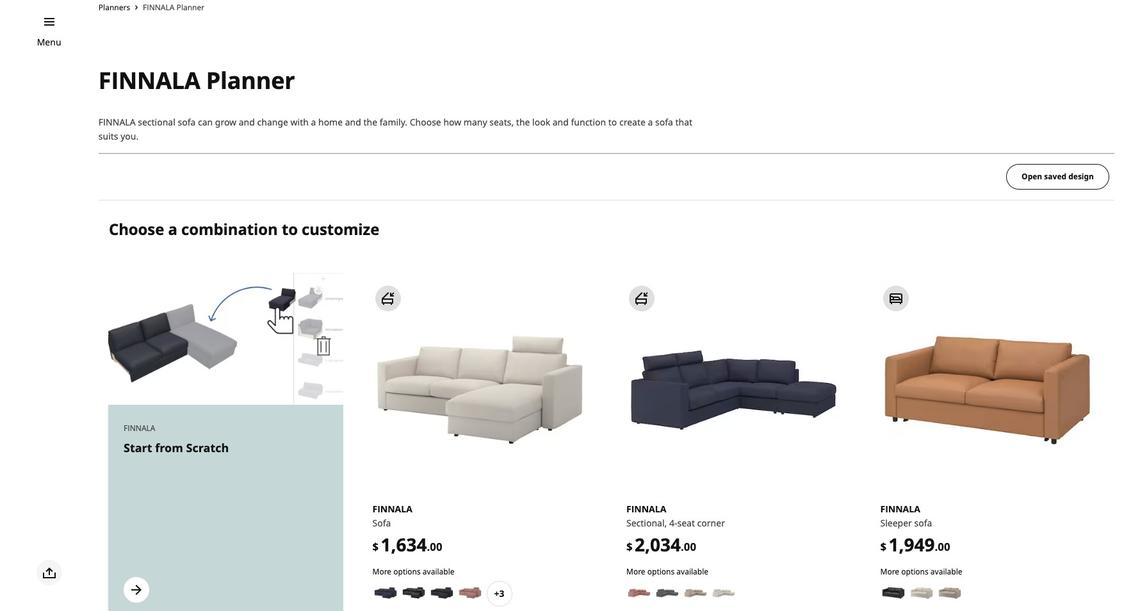 Task type: describe. For each thing, give the bounding box(es) containing it.
2 a from the left
[[648, 116, 653, 128]]

2 the from the left
[[516, 116, 530, 128]]

to
[[609, 116, 617, 128]]

menu
[[37, 36, 61, 48]]

0 vertical spatial finnala planner
[[143, 2, 205, 13]]

finnala sectional sofa can grow and change with a home and the family. choose how many seats, the look and function to create a sofa that suits you.
[[99, 116, 693, 142]]

function
[[571, 116, 606, 128]]

1 horizontal spatial planner
[[206, 65, 295, 96]]

1 the from the left
[[364, 116, 378, 128]]

suits
[[99, 130, 118, 142]]

1 and from the left
[[239, 116, 255, 128]]

planners link
[[99, 2, 132, 13]]

1 vertical spatial finnala
[[99, 65, 200, 96]]

0 vertical spatial planner
[[177, 2, 205, 13]]

3 and from the left
[[553, 116, 569, 128]]



Task type: locate. For each thing, give the bounding box(es) containing it.
finnala planner up can
[[99, 65, 295, 96]]

the left look in the top of the page
[[516, 116, 530, 128]]

change
[[257, 116, 288, 128]]

and right look in the top of the page
[[553, 116, 569, 128]]

finnala planner right the planners link
[[143, 2, 205, 13]]

2 horizontal spatial and
[[553, 116, 569, 128]]

0 horizontal spatial planner
[[177, 2, 205, 13]]

2 and from the left
[[345, 116, 361, 128]]

finnala right the planners link
[[143, 2, 175, 13]]

many
[[464, 116, 487, 128]]

the left family.
[[364, 116, 378, 128]]

finnala up the suits
[[99, 116, 136, 128]]

1 horizontal spatial and
[[345, 116, 361, 128]]

and right grow
[[239, 116, 255, 128]]

a right with
[[311, 116, 316, 128]]

that
[[676, 116, 693, 128]]

sofa left that
[[656, 116, 673, 128]]

the
[[364, 116, 378, 128], [516, 116, 530, 128]]

seats,
[[490, 116, 514, 128]]

1 vertical spatial finnala planner
[[99, 65, 295, 96]]

0 horizontal spatial sofa
[[178, 116, 196, 128]]

and right home
[[345, 116, 361, 128]]

with
[[291, 116, 309, 128]]

1 horizontal spatial sofa
[[656, 116, 673, 128]]

1 a from the left
[[311, 116, 316, 128]]

2 sofa from the left
[[656, 116, 673, 128]]

sectional
[[138, 116, 175, 128]]

1 vertical spatial planner
[[206, 65, 295, 96]]

finnala up sectional
[[99, 65, 200, 96]]

grow
[[215, 116, 237, 128]]

look
[[533, 116, 551, 128]]

1 sofa from the left
[[178, 116, 196, 128]]

a right create
[[648, 116, 653, 128]]

finnala inside finnala sectional sofa can grow and change with a home and the family. choose how many seats, the look and function to create a sofa that suits you.
[[99, 116, 136, 128]]

2 vertical spatial finnala
[[99, 116, 136, 128]]

planners
[[99, 2, 130, 13]]

create
[[620, 116, 646, 128]]

you.
[[121, 130, 139, 142]]

0 vertical spatial finnala
[[143, 2, 175, 13]]

sofa left can
[[178, 116, 196, 128]]

planner
[[177, 2, 205, 13], [206, 65, 295, 96]]

how
[[444, 116, 462, 128]]

0 horizontal spatial the
[[364, 116, 378, 128]]

home
[[318, 116, 343, 128]]

sofa
[[178, 116, 196, 128], [656, 116, 673, 128]]

1 horizontal spatial the
[[516, 116, 530, 128]]

0 horizontal spatial a
[[311, 116, 316, 128]]

family.
[[380, 116, 408, 128]]

1 horizontal spatial a
[[648, 116, 653, 128]]

a
[[311, 116, 316, 128], [648, 116, 653, 128]]

can
[[198, 116, 213, 128]]

choose
[[410, 116, 441, 128]]

finnala
[[143, 2, 175, 13], [99, 65, 200, 96], [99, 116, 136, 128]]

finnala planner
[[143, 2, 205, 13], [99, 65, 295, 96]]

and
[[239, 116, 255, 128], [345, 116, 361, 128], [553, 116, 569, 128]]

menu button
[[37, 35, 61, 49]]

0 horizontal spatial and
[[239, 116, 255, 128]]



Task type: vqa. For each thing, say whether or not it's contained in the screenshot.
left 'sofa'
yes



